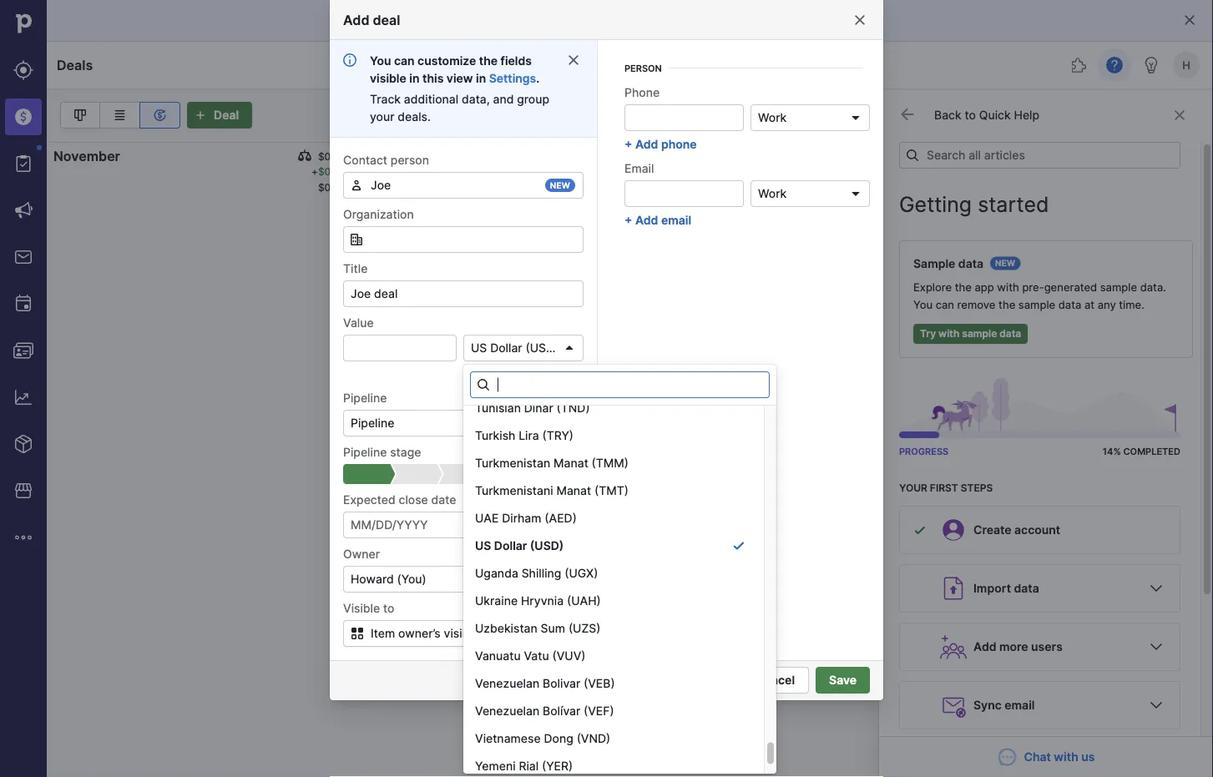 Task type: locate. For each thing, give the bounding box(es) containing it.
with right app
[[997, 281, 1019, 294]]

visibility
[[444, 627, 489, 641]]

work left previous month image
[[758, 111, 787, 125]]

dollar up add products
[[490, 341, 522, 355]]

0 vertical spatial to
[[965, 108, 976, 122]]

add products
[[508, 367, 584, 381]]

hryvnia
[[521, 594, 564, 608]]

data inside explore the app with pre-generated sample data. you can remove the sample data at any time.
[[1059, 299, 1082, 311]]

2 horizontal spatial sample
[[1100, 281, 1137, 294]]

1 vertical spatial can
[[936, 299, 954, 311]]

0 horizontal spatial with
[[939, 328, 960, 340]]

the right remove
[[999, 299, 1016, 311]]

you down explore
[[913, 299, 933, 311]]

phone
[[661, 137, 697, 151]]

rial
[[519, 759, 539, 773]]

+ up the email
[[625, 137, 632, 151]]

with for try with sample data
[[939, 328, 960, 340]]

with inside button
[[939, 328, 960, 340]]

quick help image
[[1105, 55, 1125, 75]]

you can customize the fields visible in this view in
[[370, 53, 532, 85]]

add more users
[[974, 640, 1063, 654]]

previous month image
[[789, 109, 809, 122]]

+ $0 $0 down color secondary icon
[[895, 166, 914, 194]]

1 work button from the top
[[751, 104, 870, 131]]

(usd) inside popup button
[[526, 341, 559, 355]]

getting
[[899, 192, 972, 217]]

venezuelan bolivar (veb)
[[475, 676, 615, 691]]

2 horizontal spatial the
[[999, 299, 1016, 311]]

work for add email
[[758, 187, 787, 201]]

+ down the email
[[625, 213, 632, 227]]

venezuelan up vietnamese
[[475, 704, 540, 718]]

add for add products
[[508, 367, 531, 381]]

us
[[1082, 750, 1095, 764]]

sample up any
[[1100, 281, 1137, 294]]

us dollar (usd) up add products
[[471, 341, 559, 355]]

add up the email
[[635, 137, 658, 151]]

you inside you can customize the fields visible in this view in
[[370, 53, 391, 68]]

products
[[534, 367, 584, 381]]

Search all articles text field
[[899, 142, 1181, 169]]

with inside explore the app with pre-generated sample data. you can remove the sample data at any time.
[[997, 281, 1019, 294]]

additional
[[404, 92, 459, 106]]

generated
[[1044, 281, 1097, 294]]

1 vertical spatial manat
[[556, 483, 591, 498]]

in right view
[[476, 71, 486, 85]]

0 horizontal spatial you
[[370, 53, 391, 68]]

1 vertical spatial (usd)
[[530, 539, 564, 553]]

back to quick help
[[934, 108, 1040, 122]]

chat
[[1024, 750, 1051, 764]]

add down us dollar (usd) field
[[508, 367, 531, 381]]

the inside you can customize the fields visible in this view in
[[479, 53, 498, 68]]

sample down remove
[[962, 328, 997, 340]]

data inside button
[[1000, 328, 1021, 340]]

to up the item
[[383, 601, 395, 615]]

import data
[[974, 582, 1039, 596]]

us
[[471, 341, 487, 355], [475, 539, 491, 553]]

back
[[934, 108, 962, 122]]

1 vertical spatial dollar
[[494, 539, 527, 553]]

bolivar
[[543, 676, 581, 691]]

list box
[[463, 394, 776, 777]]

december
[[345, 148, 412, 164]]

0 vertical spatial us
[[471, 341, 487, 355]]

1 vertical spatial sample
[[1019, 299, 1056, 311]]

work button down quick add icon
[[751, 104, 870, 131]]

bolívar
[[543, 704, 581, 718]]

1 horizontal spatial email
[[1005, 698, 1035, 713]]

0 horizontal spatial in
[[409, 71, 420, 85]]

vietnamese
[[475, 731, 541, 746]]

us inside us dollar (usd) option
[[475, 539, 491, 553]]

2 vertical spatial with
[[1054, 750, 1079, 764]]

create
[[974, 523, 1012, 537]]

with for chat with us
[[1054, 750, 1079, 764]]

0 horizontal spatial + $0 $0
[[311, 166, 331, 194]]

0 vertical spatial work
[[758, 111, 787, 125]]

color undefined image
[[13, 154, 33, 174]]

work down jump back 4 months icon
[[758, 187, 787, 201]]

1 vertical spatial the
[[955, 281, 972, 294]]

add left more
[[974, 640, 997, 654]]

more image
[[13, 528, 33, 548]]

Work field
[[751, 104, 870, 131], [751, 180, 870, 207]]

us dollar (usd) for us dollar (usd) popup button
[[471, 341, 559, 355]]

email down january 2024
[[661, 213, 691, 227]]

group down .
[[517, 92, 549, 106]]

2 horizontal spatial with
[[1054, 750, 1079, 764]]

color secondary image
[[1170, 109, 1190, 122]]

us dollar (usd)
[[471, 341, 559, 355], [475, 539, 564, 553]]

home image
[[11, 11, 36, 36]]

2 venezuelan from the top
[[475, 704, 540, 718]]

venezuelan for venezuelan bolívar (vef)
[[475, 704, 540, 718]]

1 in from the left
[[409, 71, 420, 85]]

the left the fields
[[479, 53, 498, 68]]

settings link
[[489, 71, 536, 85]]

deals image
[[13, 107, 33, 127]]

0 vertical spatial can
[[394, 53, 415, 68]]

color primary image inside work popup button
[[849, 111, 863, 124]]

list image
[[110, 105, 130, 125]]

sample data
[[913, 256, 984, 271]]

sample down pre-
[[1019, 299, 1056, 311]]

remove
[[957, 299, 996, 311]]

(usd) inside option
[[530, 539, 564, 553]]

$0 $0
[[1193, 166, 1206, 194]]

1 vertical spatial venezuelan
[[475, 704, 540, 718]]

color primary image
[[853, 13, 867, 27], [941, 109, 961, 122], [1012, 109, 1032, 122], [1156, 109, 1176, 122], [298, 149, 311, 163], [590, 149, 603, 163], [1173, 149, 1186, 163], [350, 179, 363, 192], [849, 187, 863, 200], [350, 233, 363, 246], [477, 378, 490, 392], [732, 539, 745, 552], [1146, 579, 1167, 599], [559, 627, 579, 640], [1146, 696, 1167, 716]]

work button down previous month image
[[751, 180, 870, 207]]

getting started
[[899, 192, 1049, 217]]

manat up (aed)
[[556, 483, 591, 498]]

add left deal
[[343, 12, 369, 28]]

data down generated
[[1059, 299, 1082, 311]]

(veb)
[[584, 676, 615, 691]]

0 horizontal spatial to
[[383, 601, 395, 615]]

import
[[974, 582, 1011, 596]]

1 work field from the top
[[751, 104, 870, 131]]

2 work button from the top
[[751, 180, 870, 207]]

0 horizontal spatial the
[[479, 53, 498, 68]]

steps
[[961, 482, 993, 494]]

to for visible
[[383, 601, 395, 615]]

vietnamese dong (vnd)
[[475, 731, 611, 746]]

campaigns image
[[13, 200, 33, 220]]

1 vertical spatial work
[[758, 187, 787, 201]]

save
[[829, 673, 857, 688]]

0 vertical spatial (usd)
[[526, 341, 559, 355]]

2 + $0 $0 from the left
[[895, 166, 914, 194]]

group up vanuatu
[[492, 627, 525, 641]]

1 vertical spatial us dollar (usd)
[[475, 539, 564, 553]]

color info image
[[343, 53, 357, 67]]

group inside track additional data, and group your deals.
[[517, 92, 549, 106]]

add for add deal
[[343, 12, 369, 28]]

+ $0 $0 for january 2024
[[895, 166, 914, 194]]

dollar for us dollar (usd) popup button
[[490, 341, 522, 355]]

+ up getting on the top
[[895, 166, 901, 178]]

1 vertical spatial you
[[913, 299, 933, 311]]

sample inside button
[[962, 328, 997, 340]]

customize
[[418, 53, 476, 68]]

work field down quick add icon
[[751, 104, 870, 131]]

1 horizontal spatial + $0 $0
[[895, 166, 914, 194]]

deals
[[57, 57, 93, 73]]

you inside explore the app with pre-generated sample data. you can remove the sample data at any time.
[[913, 299, 933, 311]]

0 horizontal spatial email
[[661, 213, 691, 227]]

person
[[625, 63, 662, 74]]

1 horizontal spatial sample
[[1019, 299, 1056, 311]]

your
[[899, 482, 928, 494]]

color secondary image
[[899, 106, 916, 123]]

us dollar (usd) inside us dollar (usd) option
[[475, 539, 564, 553]]

work button
[[751, 104, 870, 131], [751, 180, 870, 207]]

(uzs)
[[569, 621, 601, 635]]

contact
[[343, 153, 387, 167]]

data down explore the app with pre-generated sample data. you can remove the sample data at any time.
[[1000, 328, 1021, 340]]

0 vertical spatial sample
[[1100, 281, 1137, 294]]

menu
[[0, 0, 47, 777]]

color primary image inside us dollar (usd) option
[[732, 539, 745, 552]]

dinar
[[524, 401, 553, 415]]

None field
[[343, 226, 584, 253]]

manat
[[554, 456, 588, 470], [556, 483, 591, 498]]

+ add email
[[625, 213, 691, 227]]

0 vertical spatial with
[[997, 281, 1019, 294]]

cancel button
[[741, 667, 809, 694]]

0 vertical spatial group
[[517, 92, 549, 106]]

(usd) for us dollar (usd) option
[[530, 539, 564, 553]]

phone
[[625, 85, 660, 99]]

pipeline button
[[937, 102, 1037, 129]]

.
[[536, 71, 540, 85]]

(tmm)
[[592, 456, 629, 470]]

us down uae on the bottom left
[[475, 539, 491, 553]]

can down explore
[[936, 299, 954, 311]]

us up tunisian
[[471, 341, 487, 355]]

settings .
[[489, 71, 540, 85]]

howard
[[351, 572, 394, 587]]

0 vertical spatial dollar
[[490, 341, 522, 355]]

leads image
[[13, 60, 33, 80]]

0 vertical spatial manat
[[554, 456, 588, 470]]

yemeni
[[475, 759, 516, 773]]

sample
[[1100, 281, 1137, 294], [1019, 299, 1056, 311], [962, 328, 997, 340]]

expected close date
[[343, 493, 456, 507]]

jump back 4 months image
[[761, 109, 781, 122]]

1 vertical spatial group
[[492, 627, 525, 641]]

add deal
[[343, 12, 400, 28]]

work field down previous month image
[[751, 180, 870, 207]]

2 vertical spatial sample
[[962, 328, 997, 340]]

h
[[1182, 58, 1191, 71]]

you up visible at left
[[370, 53, 391, 68]]

0 vertical spatial email
[[661, 213, 691, 227]]

(usd) up add products
[[526, 341, 559, 355]]

deal
[[214, 108, 239, 122]]

the left app
[[955, 281, 972, 294]]

0 vertical spatial us dollar (usd)
[[471, 341, 559, 355]]

None text field
[[343, 172, 584, 199], [625, 180, 744, 207], [343, 226, 584, 253], [470, 372, 770, 398], [343, 172, 584, 199], [625, 180, 744, 207], [343, 226, 584, 253], [470, 372, 770, 398]]

0 horizontal spatial sample
[[962, 328, 997, 340]]

color primary image
[[1183, 13, 1197, 27], [567, 53, 580, 67], [1176, 109, 1196, 122], [849, 111, 863, 124], [906, 149, 919, 162], [881, 149, 895, 163], [563, 342, 576, 355], [347, 627, 367, 640], [1146, 637, 1167, 657]]

1 horizontal spatial in
[[476, 71, 486, 85]]

pipeline inside popup button
[[351, 416, 394, 430]]

2 work from the top
[[758, 187, 787, 201]]

group
[[517, 92, 549, 106], [492, 627, 525, 641]]

US Dollar (USD) field
[[463, 335, 584, 362]]

1 vertical spatial to
[[383, 601, 395, 615]]

venezuelan bolívar (vef)
[[475, 704, 614, 718]]

in left this
[[409, 71, 420, 85]]

(try)
[[542, 428, 574, 443]]

menu item
[[0, 94, 47, 140]]

1 horizontal spatial the
[[955, 281, 972, 294]]

2 in from the left
[[476, 71, 486, 85]]

close
[[399, 493, 428, 507]]

tunisian
[[475, 401, 521, 415]]

data.
[[1140, 281, 1166, 294]]

1 horizontal spatial you
[[913, 299, 933, 311]]

can inside you can customize the fields visible in this view in
[[394, 53, 415, 68]]

with left us
[[1054, 750, 1079, 764]]

can inside explore the app with pre-generated sample data. you can remove the sample data at any time.
[[936, 299, 954, 311]]

add
[[343, 12, 369, 28], [635, 137, 658, 151], [635, 213, 658, 227], [508, 367, 531, 381], [974, 640, 997, 654]]

can up visible at left
[[394, 53, 415, 68]]

0 vertical spatial you
[[370, 53, 391, 68]]

us dollar (usd) inside us dollar (usd) popup button
[[471, 341, 559, 355]]

to right back
[[965, 108, 976, 122]]

(vnd)
[[577, 731, 611, 746]]

0 vertical spatial work button
[[751, 104, 870, 131]]

Howard (You) field
[[343, 566, 584, 593]]

None text field
[[625, 104, 744, 131], [343, 281, 584, 307], [343, 335, 457, 362], [625, 104, 744, 131], [343, 281, 584, 307], [343, 335, 457, 362]]

1 horizontal spatial can
[[936, 299, 954, 311]]

1 horizontal spatial to
[[965, 108, 976, 122]]

to for back
[[965, 108, 976, 122]]

1 + $0 $0 from the left
[[311, 166, 331, 194]]

email
[[625, 161, 654, 175]]

email right sync in the bottom of the page
[[1005, 698, 1035, 713]]

(usd)
[[526, 341, 559, 355], [530, 539, 564, 553]]

us dollar (usd) down the 'dirham'
[[475, 539, 564, 553]]

venezuelan down vanuatu
[[475, 676, 540, 691]]

(usd) up shilling
[[530, 539, 564, 553]]

2 work field from the top
[[751, 180, 870, 207]]

january 2024
[[637, 148, 727, 164]]

group inside button
[[492, 627, 525, 641]]

(yer)
[[542, 759, 573, 773]]

1 vertical spatial with
[[939, 328, 960, 340]]

ukraine hryvnia (uah)
[[475, 594, 601, 608]]

us inside us dollar (usd) popup button
[[471, 341, 487, 355]]

1 work from the top
[[758, 111, 787, 125]]

us for us dollar (usd) popup button
[[471, 341, 487, 355]]

quick add image
[[777, 55, 797, 75]]

dollar down the 'dirham'
[[494, 539, 527, 553]]

1 venezuelan from the top
[[475, 676, 540, 691]]

february
[[928, 148, 986, 164]]

0 vertical spatial the
[[479, 53, 498, 68]]

list box containing tunisian dinar (tnd)
[[463, 394, 776, 777]]

1 vertical spatial work button
[[751, 180, 870, 207]]

MM/DD/YYYY text field
[[343, 512, 584, 539]]

dollar inside popup button
[[490, 341, 522, 355]]

with right try
[[939, 328, 960, 340]]

sync
[[974, 698, 1002, 713]]

in
[[409, 71, 420, 85], [476, 71, 486, 85]]

0 vertical spatial work field
[[751, 104, 870, 131]]

+ $0 $0 left contact
[[311, 166, 331, 194]]

dollar
[[490, 341, 522, 355], [494, 539, 527, 553]]

manat down (try)
[[554, 456, 588, 470]]

pipeline inside button
[[964, 108, 1009, 122]]

1 vertical spatial work field
[[751, 180, 870, 207]]

0 horizontal spatial can
[[394, 53, 415, 68]]

december 2023
[[345, 148, 449, 164]]

uganda shilling (ugx)
[[475, 566, 598, 580]]

deal
[[373, 12, 400, 28]]

howard (you) button
[[343, 566, 584, 593]]

us for us dollar (usd) option
[[475, 539, 491, 553]]

1 horizontal spatial with
[[997, 281, 1019, 294]]

visible
[[343, 601, 380, 615]]

0 vertical spatial venezuelan
[[475, 676, 540, 691]]

+ add phone
[[625, 137, 697, 151]]

dirham
[[502, 511, 542, 525]]

1 vertical spatial us
[[475, 539, 491, 553]]

dollar inside option
[[494, 539, 527, 553]]



Task type: describe. For each thing, give the bounding box(es) containing it.
color primary image inside item owner's visibility group button
[[347, 627, 367, 640]]

today button
[[813, 102, 875, 129]]

pipeline button
[[343, 410, 584, 437]]

work for add phone
[[758, 111, 787, 125]]

help
[[1014, 108, 1040, 122]]

1 vertical spatial email
[[1005, 698, 1035, 713]]

next month image
[[878, 109, 898, 122]]

(vuv)
[[552, 649, 586, 663]]

(tmt)
[[595, 483, 629, 498]]

uganda
[[475, 566, 518, 580]]

date
[[431, 493, 456, 507]]

explore the app with pre-generated sample data. you can remove the sample data at any time.
[[913, 281, 1166, 311]]

contacts image
[[13, 341, 33, 361]]

dong
[[544, 731, 573, 746]]

manat for (tmt)
[[556, 483, 591, 498]]

2024
[[692, 148, 727, 164]]

this
[[422, 71, 444, 85]]

sum
[[541, 621, 565, 635]]

shilling
[[522, 566, 561, 580]]

any
[[1098, 299, 1116, 311]]

vanuatu
[[475, 649, 521, 663]]

data right import at the right bottom of the page
[[1014, 582, 1039, 596]]

data,
[[462, 92, 490, 106]]

track
[[370, 92, 401, 106]]

person button
[[611, 58, 863, 78]]

+ $0 $0 for november
[[311, 166, 331, 194]]

sales inbox image
[[13, 247, 33, 267]]

new
[[995, 258, 1016, 268]]

owner's
[[398, 627, 441, 641]]

stage
[[390, 445, 421, 459]]

color primary inverted image
[[190, 109, 210, 122]]

us dollar (usd) button
[[463, 335, 584, 362]]

try
[[920, 328, 936, 340]]

work field for email
[[751, 180, 870, 207]]

fields
[[501, 53, 532, 68]]

products image
[[13, 434, 33, 454]]

marketplace image
[[13, 481, 33, 501]]

jump forward 4 months image
[[906, 109, 926, 122]]

try with sample data button
[[913, 324, 1028, 344]]

color primary image inside work popup button
[[849, 187, 863, 200]]

chat with us
[[1024, 750, 1095, 764]]

contact person
[[343, 153, 429, 167]]

(usd) for us dollar (usd) popup button
[[526, 341, 559, 355]]

view
[[447, 71, 473, 85]]

new field
[[343, 172, 584, 199]]

data up app
[[958, 256, 984, 271]]

deal button
[[187, 102, 252, 129]]

color primary image inside us dollar (usd) popup button
[[563, 342, 576, 355]]

started
[[978, 192, 1049, 217]]

(ugx)
[[565, 566, 598, 580]]

+ left contact
[[311, 166, 318, 178]]

Search Pipedrive field
[[456, 48, 757, 82]]

2023
[[415, 148, 449, 164]]

color positive image
[[913, 524, 927, 537]]

uzbekistan
[[475, 621, 538, 635]]

title
[[343, 261, 368, 276]]

work button for + add phone
[[751, 104, 870, 131]]

save button
[[816, 667, 870, 694]]

progress
[[899, 446, 949, 457]]

14% completed
[[1103, 446, 1181, 457]]

uae dirham (aed)
[[475, 511, 577, 525]]

venezuelan for venezuelan bolivar (veb)
[[475, 676, 540, 691]]

pipeline image
[[70, 105, 90, 125]]

completed
[[1123, 446, 1181, 457]]

color primary image inside new field
[[350, 179, 363, 192]]

sales assistant image
[[1141, 55, 1161, 75]]

pre-
[[1022, 281, 1044, 294]]

track additional data, and group your deals.
[[370, 92, 549, 124]]

time.
[[1119, 299, 1145, 311]]

turkish
[[475, 428, 516, 443]]

visible
[[370, 71, 406, 85]]

november
[[53, 148, 120, 164]]

quick
[[979, 108, 1011, 122]]

activities image
[[13, 294, 33, 314]]

forecast image
[[150, 105, 170, 125]]

and
[[493, 92, 514, 106]]

tunisian dinar (tnd)
[[475, 401, 590, 415]]

person
[[391, 153, 429, 167]]

turkmenistani manat (tmt)
[[475, 483, 629, 498]]

us dollar (usd) for us dollar (usd) option
[[475, 539, 564, 553]]

turkish lira (try)
[[475, 428, 574, 443]]

Pipeline field
[[343, 410, 584, 437]]

2 vertical spatial the
[[999, 299, 1016, 311]]

vatu
[[524, 649, 549, 663]]

howard (you)
[[351, 572, 426, 587]]

turkmenistan
[[475, 456, 550, 470]]

us dollar (usd) option
[[468, 532, 759, 559]]

new
[[550, 180, 570, 190]]

(you)
[[397, 572, 426, 587]]

color primary image inside item owner's visibility group button
[[559, 627, 579, 640]]

settings
[[489, 71, 536, 85]]

organization
[[343, 207, 414, 221]]

add down the email
[[635, 213, 658, 227]]

try with sample data
[[920, 328, 1021, 340]]

insights image
[[13, 387, 33, 407]]

manat for (tmm)
[[554, 456, 588, 470]]

deals.
[[398, 109, 431, 124]]

first
[[930, 482, 958, 494]]

yemeni rial (yer)
[[475, 759, 573, 773]]

work field for phone
[[751, 104, 870, 131]]

work button for + add email
[[751, 180, 870, 207]]

add for add more users
[[974, 640, 997, 654]]

item owner's visibility group
[[371, 627, 525, 641]]

january
[[637, 148, 689, 164]]

create account
[[974, 523, 1061, 537]]

dollar for us dollar (usd) option
[[494, 539, 527, 553]]



Task type: vqa. For each thing, say whether or not it's contained in the screenshot.
the topmost Venezuelan
yes



